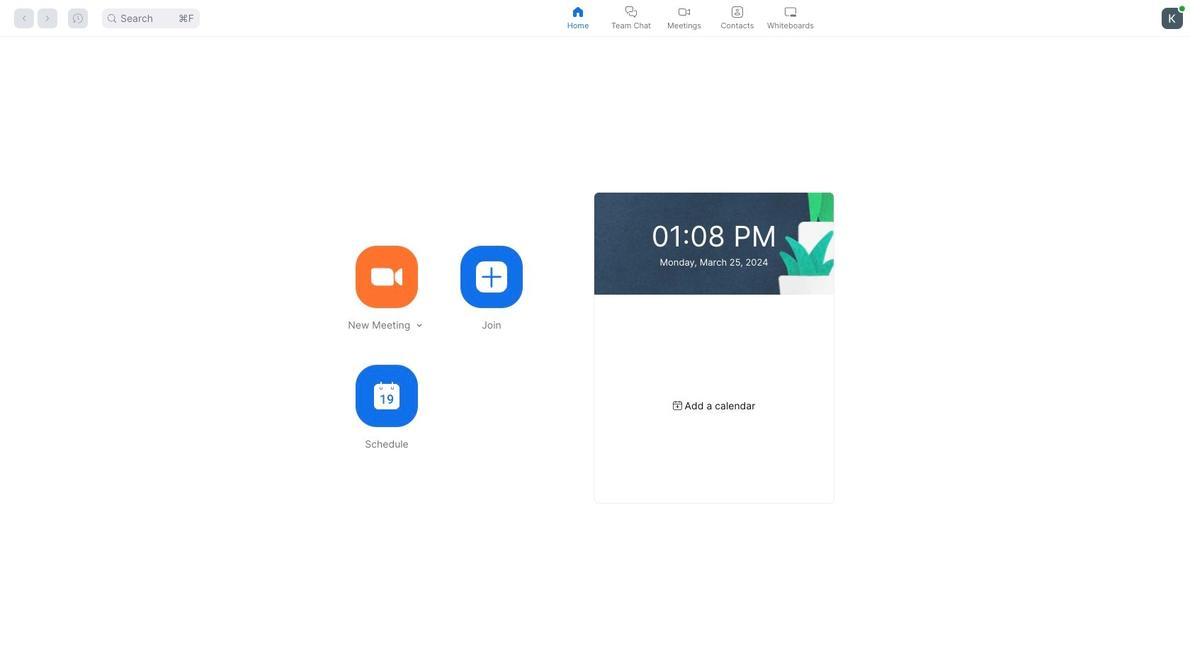 Task type: vqa. For each thing, say whether or not it's contained in the screenshot.
Plus Squircle icon
yes



Task type: describe. For each thing, give the bounding box(es) containing it.
video camera on image
[[371, 261, 403, 292]]

schedule image
[[374, 382, 400, 410]]

video camera on image
[[371, 261, 403, 292]]

online image
[[1180, 5, 1186, 11]]

home small image
[[573, 6, 584, 17]]

magnifier image
[[108, 14, 116, 22]]

online image
[[1180, 5, 1186, 11]]

magnifier image
[[108, 14, 116, 22]]

home small image
[[573, 6, 584, 17]]



Task type: locate. For each thing, give the bounding box(es) containing it.
team chat image
[[626, 6, 637, 17], [626, 6, 637, 17]]

profile contact image
[[732, 6, 744, 17]]

tab panel
[[0, 37, 1191, 659]]

whiteboard small image
[[785, 6, 797, 17], [785, 6, 797, 17]]

tab list
[[552, 0, 818, 36]]

chevron down small image
[[415, 321, 425, 330], [415, 321, 425, 330]]

plus squircle image
[[476, 261, 508, 292], [476, 261, 508, 292]]

calendar add calendar image
[[673, 401, 682, 410], [673, 401, 682, 410]]

video on image
[[679, 6, 690, 17], [679, 6, 690, 17]]

profile contact image
[[732, 6, 744, 17]]



